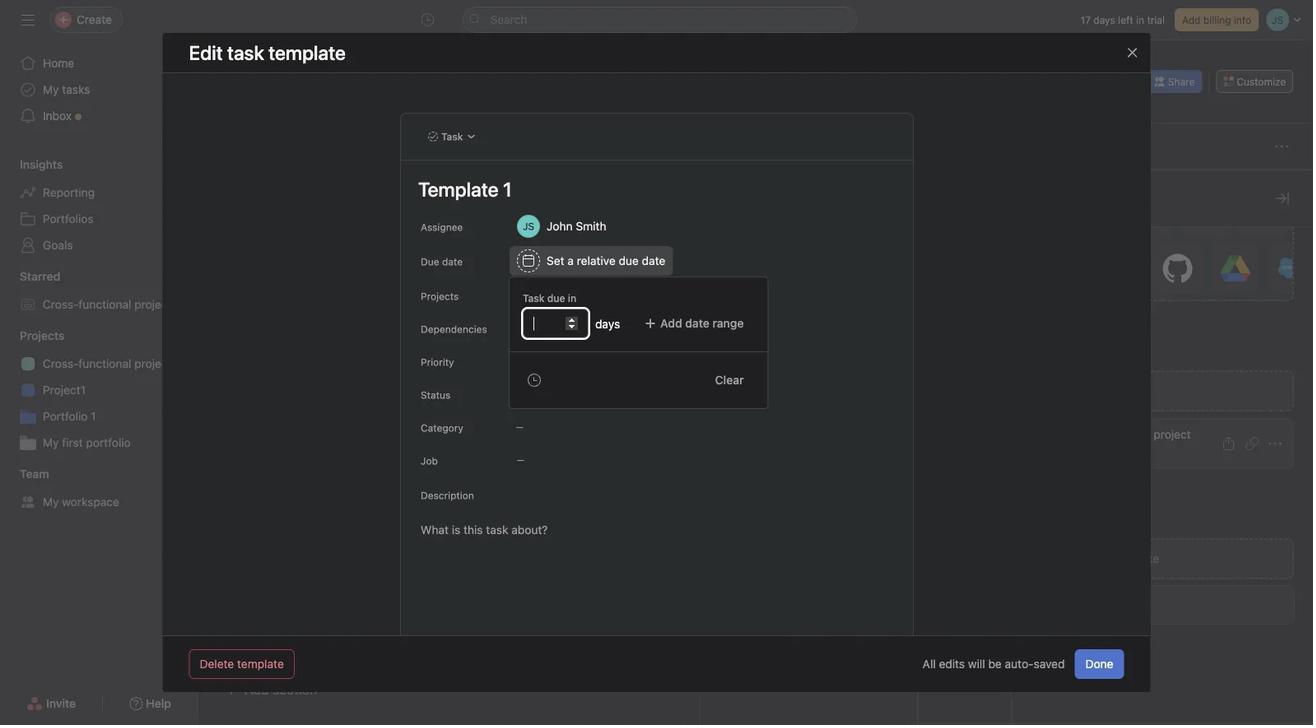 Task type: locate. For each thing, give the bounding box(es) containing it.
smith for schedule kickoff meeting cell
[[756, 362, 782, 373]]

priority down draft project brief cell
[[420, 356, 454, 368]]

john inside dropdown button
[[546, 219, 572, 233]]

1 vertical spatial cross-functional project plan
[[43, 357, 197, 370]]

17 days left in trial
[[1081, 14, 1165, 26]]

insights button
[[0, 156, 63, 173]]

add section button
[[218, 675, 324, 705]]

dependencies
[[538, 323, 605, 334]]

0 vertical spatial cross-functional project plan link
[[10, 291, 197, 318]]

2 horizontal spatial date
[[685, 317, 709, 330]]

task for task due in
[[523, 292, 545, 304]]

project1
[[43, 383, 86, 397]]

cross-functional project plan link up project1
[[10, 351, 197, 377]]

cell for john smith button related to schedule kickoff meeting cell
[[798, 352, 897, 383]]

my inside projects element
[[43, 436, 59, 449]]

0 vertical spatial priority
[[903, 179, 937, 191]]

template up add section button
[[237, 657, 284, 671]]

1 vertical spatial smith
[[756, 332, 782, 344]]

cross-functional project plan link down goals link
[[10, 291, 197, 318]]

2 vertical spatial plan
[[1062, 446, 1085, 459]]

messages link
[[780, 101, 848, 119]]

cross- inside projects element
[[43, 357, 79, 370]]

projects up project1
[[20, 329, 65, 342]]

add for add task…
[[264, 650, 285, 663]]

0 horizontal spatial priority
[[420, 356, 454, 368]]

my workspace link
[[10, 489, 188, 515]]

set
[[546, 254, 564, 268]]

1 vertical spatial john smith button
[[707, 358, 794, 377]]

1 horizontal spatial days
[[1094, 14, 1115, 26]]

add left billing
[[1182, 14, 1201, 26]]

0 horizontal spatial date
[[442, 256, 462, 268]]

1 vertical spatial template
[[237, 657, 284, 671]]

my tasks link
[[10, 77, 188, 103]]

1 vertical spatial priority
[[420, 356, 454, 368]]

my inside global element
[[43, 83, 59, 96]]

smith for draft project brief cell
[[756, 332, 782, 344]]

list image
[[228, 60, 248, 80]]

2 vertical spatial cross-functional project plan
[[1062, 428, 1191, 459]]

my for my tasks
[[43, 83, 59, 96]]

0 vertical spatial functional
[[79, 298, 131, 311]]

cross-functional project plan button
[[1032, 418, 1294, 469]]

portfolio 1 link
[[10, 403, 188, 430]]

my
[[43, 83, 59, 96], [43, 436, 59, 449], [43, 495, 59, 509]]

priority down files
[[903, 179, 937, 191]]

cross-functional project plan inside projects element
[[43, 357, 197, 370]]

portfolio
[[86, 436, 131, 449]]

date left range
[[685, 317, 709, 330]]

0 vertical spatial cross-
[[43, 298, 79, 311]]

1 cross-functional project plan link from the top
[[10, 291, 197, 318]]

— text field
[[1190, 383, 1288, 412]]

add billing info button
[[1175, 8, 1259, 31]]

john smith for john smith button associated with draft project brief cell
[[730, 332, 782, 344]]

1 horizontal spatial priority
[[903, 179, 937, 191]]

task
[[441, 131, 463, 142], [523, 292, 545, 304]]

tasks
[[62, 83, 90, 96]]

1 vertical spatial my
[[43, 436, 59, 449]]

my tasks
[[43, 83, 90, 96]]

calendar link
[[522, 101, 584, 119]]

2 vertical spatial smith
[[756, 362, 782, 373]]

global element
[[0, 40, 198, 139]]

cross-functional project plan for cross-functional project plan link inside the starred element
[[43, 298, 197, 311]]

add to projects button
[[509, 284, 597, 307]]

all
[[923, 657, 936, 671]]

1 vertical spatial in
[[568, 292, 576, 304]]

add
[[1182, 14, 1201, 26], [517, 290, 536, 301], [660, 317, 682, 330], [517, 323, 536, 334], [1063, 552, 1084, 566], [264, 650, 285, 663], [245, 682, 269, 698]]

add section
[[245, 682, 317, 698]]

0 vertical spatial in
[[1136, 14, 1144, 26]]

my left tasks
[[43, 83, 59, 96]]

task…
[[289, 650, 320, 663]]

row
[[218, 199, 1313, 201], [198, 246, 1313, 277], [198, 382, 1313, 412], [198, 412, 1313, 442], [198, 487, 1313, 519], [198, 564, 1313, 595]]

description
[[420, 490, 474, 501]]

0 vertical spatial john smith
[[546, 219, 606, 233]]

0 vertical spatial days
[[1094, 14, 1115, 26]]

0 vertical spatial project
[[134, 298, 172, 311]]

will
[[968, 657, 985, 671]]

close image
[[1126, 46, 1139, 59]]

1 horizontal spatial date
[[641, 254, 665, 268]]

0 vertical spatial john
[[546, 219, 572, 233]]

0 horizontal spatial projects
[[20, 329, 65, 342]]

template inside button
[[237, 657, 284, 671]]

goals
[[43, 238, 73, 252]]

be
[[988, 657, 1002, 671]]

3 my from the top
[[43, 495, 59, 509]]

Schedule kickoff meeting text field
[[260, 359, 403, 376]]

john for john smith dropdown button on the left top
[[546, 219, 572, 233]]

functional inside projects element
[[79, 357, 131, 370]]

1 horizontal spatial template
[[1113, 552, 1159, 566]]

days
[[1094, 14, 1115, 26], [595, 317, 620, 330]]

portfolios
[[43, 212, 94, 226]]

my first portfolio
[[43, 436, 131, 449]]

0 vertical spatial projects
[[420, 291, 458, 302]]

cell
[[798, 323, 897, 353], [798, 352, 897, 383], [798, 382, 897, 412]]

to
[[538, 290, 548, 301]]

hide sidebar image
[[21, 13, 35, 26]]

add down 'delete template' button
[[245, 682, 269, 698]]

0 vertical spatial smith
[[575, 219, 606, 233]]

add left task…
[[264, 650, 285, 663]]

john smith row down range
[[198, 352, 1313, 383]]

projects
[[420, 291, 458, 302], [20, 329, 65, 342]]

days down add to projects button
[[595, 317, 620, 330]]

clear
[[715, 373, 744, 387]]

date right due
[[442, 256, 462, 268]]

john smith inside dropdown button
[[546, 219, 606, 233]]

0 vertical spatial cross-functional project plan
[[43, 298, 197, 311]]

home link
[[10, 50, 188, 77]]

cross- for 2nd cross-functional project plan link
[[43, 357, 79, 370]]

portfolio 1
[[43, 410, 96, 423]]

project inside cross-functional project plan
[[1154, 428, 1191, 441]]

add inside 'button'
[[264, 650, 285, 663]]

1 vertical spatial plan
[[175, 357, 197, 370]]

files link
[[868, 101, 906, 119]]

— button
[[509, 416, 608, 439]]

john smith row
[[198, 323, 1313, 353], [198, 352, 1313, 383]]

add for add date range
[[660, 317, 682, 330]]

1 horizontal spatial projects
[[420, 291, 458, 302]]

1 my from the top
[[43, 83, 59, 96]]

js button
[[1072, 72, 1091, 91]]

cross-
[[43, 298, 79, 311], [43, 357, 79, 370], [1062, 428, 1098, 441]]

project left "share form" icon on the right of page
[[1154, 428, 1191, 441]]

2 john smith button from the top
[[707, 358, 794, 377]]

1 cell from the top
[[798, 323, 897, 353]]

0 horizontal spatial days
[[595, 317, 620, 330]]

date for add date range
[[685, 317, 709, 330]]

dashboard link
[[688, 101, 760, 119]]

cross-functional project plan inside starred element
[[43, 298, 197, 311]]

task down 'timeline' 'link' on the left top of the page
[[441, 131, 463, 142]]

1 vertical spatial functional
[[79, 357, 131, 370]]

project down goals link
[[134, 298, 172, 311]]

section
[[272, 682, 317, 698]]

timeline link
[[443, 101, 502, 119]]

task left projects
[[523, 292, 545, 304]]

2 my from the top
[[43, 436, 59, 449]]

1 horizontal spatial task
[[523, 292, 545, 304]]

goals link
[[10, 232, 188, 259]]

project
[[134, 298, 172, 311], [134, 357, 172, 370], [1154, 428, 1191, 441]]

Share timeline with teammates text field
[[260, 389, 431, 405]]

1 horizontal spatial due
[[618, 254, 638, 268]]

add for add section
[[245, 682, 269, 698]]

share
[[1168, 76, 1195, 87]]

2 cross-functional project plan link from the top
[[10, 351, 197, 377]]

plan
[[175, 298, 197, 311], [175, 357, 197, 370], [1062, 446, 1085, 459]]

add for add to projects
[[517, 290, 536, 301]]

delete template
[[200, 657, 284, 671]]

1 john smith button from the top
[[707, 328, 794, 348]]

0 vertical spatial john smith button
[[707, 328, 794, 348]]

date inside button
[[685, 317, 709, 330]]

portfolios link
[[10, 206, 188, 232]]

1 vertical spatial project
[[134, 357, 172, 370]]

billing
[[1203, 14, 1231, 26]]

0 vertical spatial my
[[43, 83, 59, 96]]

add dependencies
[[517, 323, 605, 334]]

set a relative due date
[[546, 254, 665, 268]]

my left first
[[43, 436, 59, 449]]

2 vertical spatial john
[[730, 362, 753, 373]]

0 horizontal spatial task
[[441, 131, 463, 142]]

1 vertical spatial task
[[523, 292, 545, 304]]

in right to
[[568, 292, 576, 304]]

john smith button
[[509, 212, 633, 241]]

john for john smith button associated with draft project brief cell
[[730, 332, 753, 344]]

0 vertical spatial due
[[618, 254, 638, 268]]

2 vertical spatial functional
[[1098, 428, 1150, 441]]

1 vertical spatial john smith
[[730, 332, 782, 344]]

task inside button
[[441, 131, 463, 142]]

project up the project1 link
[[134, 357, 172, 370]]

messages
[[793, 103, 848, 117]]

projects button
[[0, 328, 65, 344]]

template right task
[[1113, 552, 1159, 566]]

due date
[[420, 256, 462, 268]]

1 vertical spatial cross-functional project plan link
[[10, 351, 197, 377]]

projects down "due date"
[[420, 291, 458, 302]]

john smith row up clear
[[198, 323, 1313, 353]]

all edits will be auto-saved
[[923, 657, 1065, 671]]

date right relative
[[641, 254, 665, 268]]

Template Name text field
[[410, 170, 893, 208]]

inbox link
[[10, 103, 188, 129]]

days right 17
[[1094, 14, 1115, 26]]

copy form link image
[[1246, 437, 1259, 450]]

john smith for john smith dropdown button on the left top
[[546, 219, 606, 233]]

add down the task due in
[[517, 323, 536, 334]]

1 vertical spatial cross-
[[43, 357, 79, 370]]

3 cell from the top
[[798, 382, 897, 412]]

range
[[712, 317, 744, 330]]

add task… row
[[198, 640, 1313, 672]]

1 vertical spatial projects
[[20, 329, 65, 342]]

done
[[1085, 657, 1113, 671]]

2 vertical spatial cross-
[[1062, 428, 1098, 441]]

functional
[[79, 298, 131, 311], [79, 357, 131, 370], [1098, 428, 1150, 441]]

task for task
[[441, 131, 463, 142]]

schedule kickoff meeting cell
[[198, 352, 701, 383]]

template
[[1113, 552, 1159, 566], [237, 657, 284, 671]]

in right "left" on the top right of page
[[1136, 14, 1144, 26]]

my down team
[[43, 495, 59, 509]]

john
[[546, 219, 572, 233], [730, 332, 753, 344], [730, 362, 753, 373]]

my inside the teams "element"
[[43, 495, 59, 509]]

john smith button for draft project brief cell
[[707, 328, 794, 348]]

add to starred image
[[522, 63, 535, 77]]

close details image
[[1276, 192, 1289, 205]]

1 vertical spatial due
[[547, 292, 565, 304]]

0 horizontal spatial template
[[237, 657, 284, 671]]

add inside button
[[660, 317, 682, 330]]

2 vertical spatial my
[[43, 495, 59, 509]]

job field for draft project brief cell
[[1190, 323, 1288, 353]]

functional inside starred element
[[79, 298, 131, 311]]

first
[[62, 436, 83, 449]]

2 vertical spatial project
[[1154, 428, 1191, 441]]

add left range
[[660, 317, 682, 330]]

project inside starred element
[[134, 298, 172, 311]]

my for my workspace
[[43, 495, 59, 509]]

date
[[641, 254, 665, 268], [442, 256, 462, 268], [685, 317, 709, 330]]

smith
[[575, 219, 606, 233], [756, 332, 782, 344], [756, 362, 782, 373]]

2 cell from the top
[[798, 352, 897, 383]]

1 vertical spatial days
[[595, 317, 620, 330]]

None number field
[[523, 309, 589, 338]]

2 vertical spatial john smith
[[730, 362, 782, 373]]

1 vertical spatial john
[[730, 332, 753, 344]]

add left to
[[517, 290, 536, 301]]

add left task
[[1063, 552, 1084, 566]]

0 vertical spatial task
[[441, 131, 463, 142]]

john smith button down range
[[707, 358, 794, 377]]

starred element
[[0, 262, 198, 321]]

plan inside starred element
[[175, 298, 197, 311]]

None text field
[[268, 55, 491, 85]]

cross- inside starred element
[[43, 298, 79, 311]]

john smith button up clear
[[707, 328, 794, 348]]

0 vertical spatial template
[[1113, 552, 1159, 566]]

0 vertical spatial plan
[[175, 298, 197, 311]]

cross-functional project plan link
[[10, 291, 197, 318], [10, 351, 197, 377]]

plan inside projects element
[[175, 357, 197, 370]]



Task type: describe. For each thing, give the bounding box(es) containing it.
functional for cross-functional project plan link inside the starred element
[[79, 298, 131, 311]]

1 horizontal spatial in
[[1136, 14, 1144, 26]]

add for add dependencies
[[517, 323, 536, 334]]

add task template button
[[1032, 538, 1294, 580]]

date for due date
[[442, 256, 462, 268]]

add for add task template
[[1063, 552, 1084, 566]]

john for john smith button related to schedule kickoff meeting cell
[[730, 362, 753, 373]]

projects element
[[0, 321, 198, 459]]

priority row
[[198, 170, 1313, 200]]

edits
[[939, 657, 965, 671]]

js
[[1076, 76, 1087, 87]]

workspace
[[62, 495, 119, 509]]

share form image
[[1223, 437, 1236, 450]]

search button
[[462, 7, 857, 33]]

task template
[[227, 41, 346, 64]]

cross- for cross-functional project plan link inside the starred element
[[43, 298, 79, 311]]

saved
[[1034, 657, 1065, 671]]

cross-functional project plan link inside starred element
[[10, 291, 197, 318]]

17
[[1081, 14, 1091, 26]]

1 john smith row from the top
[[198, 323, 1313, 353]]

auto-
[[1005, 657, 1034, 671]]

1
[[91, 410, 96, 423]]

teams element
[[0, 459, 198, 519]]

functional inside cross-functional project plan
[[1098, 428, 1150, 441]]

invite button
[[16, 689, 87, 719]]

my workspace
[[43, 495, 119, 509]]

assignee
[[420, 221, 463, 233]]

add billing info
[[1182, 14, 1251, 26]]

workflow
[[617, 103, 668, 117]]

add dependencies button
[[509, 317, 613, 340]]

task
[[1087, 552, 1110, 566]]

header to do tree grid
[[198, 323, 1313, 442]]

cross-functional project plan inside button
[[1062, 428, 1191, 459]]

insights
[[20, 158, 63, 171]]

projects inside dropdown button
[[20, 329, 65, 342]]

template inside button
[[1113, 552, 1159, 566]]

john smith button for schedule kickoff meeting cell
[[707, 358, 794, 377]]

due inside dropdown button
[[618, 254, 638, 268]]

add task…
[[264, 650, 320, 663]]

priority inside 'row'
[[903, 179, 937, 191]]

0 horizontal spatial due
[[547, 292, 565, 304]]

Job text field
[[509, 445, 893, 475]]

2 john smith row from the top
[[198, 352, 1313, 383]]

my first portfolio link
[[10, 430, 188, 456]]

left
[[1118, 14, 1133, 26]]

cross-functional project plan for 2nd cross-functional project plan link
[[43, 357, 197, 370]]

relative
[[576, 254, 615, 268]]

search list box
[[462, 7, 857, 33]]

due
[[420, 256, 439, 268]]

0 horizontal spatial in
[[568, 292, 576, 304]]

cell for john smith button associated with draft project brief cell
[[798, 323, 897, 353]]

—
[[516, 422, 523, 432]]

plan for cross-functional project plan link inside the starred element
[[175, 298, 197, 311]]

calendar
[[535, 103, 584, 117]]

1 like. you liked this task image
[[417, 363, 427, 373]]

customize button
[[1216, 70, 1293, 93]]

set a relative due date button
[[509, 246, 672, 276]]

category
[[420, 422, 463, 434]]

home
[[43, 56, 74, 70]]

board
[[391, 103, 423, 117]]

team
[[20, 467, 49, 481]]

share timeline with teammates cell
[[198, 382, 701, 412]]

customize
[[1237, 76, 1286, 87]]

files
[[881, 103, 906, 117]]

plan for 2nd cross-functional project plan link
[[175, 357, 197, 370]]

dashboard
[[701, 103, 760, 117]]

status
[[420, 389, 450, 401]]

cross- inside cross-functional project plan
[[1062, 428, 1098, 441]]

job
[[420, 455, 437, 467]]

project for 2nd cross-functional project plan link
[[134, 357, 172, 370]]

smith inside dropdown button
[[575, 219, 606, 233]]

add for add billing info
[[1182, 14, 1201, 26]]

plan inside cross-functional project plan
[[1062, 446, 1085, 459]]

reporting link
[[10, 179, 188, 206]]

trial
[[1147, 14, 1165, 26]]

portfolio
[[43, 410, 88, 423]]

add to projects
[[517, 290, 590, 301]]

draft project brief cell
[[198, 323, 701, 353]]

date inside dropdown button
[[641, 254, 665, 268]]

add date range
[[660, 317, 744, 330]]

edit
[[189, 41, 223, 64]]

edit task template
[[189, 41, 346, 64]]

board link
[[378, 101, 423, 119]]

set due time image
[[528, 374, 541, 387]]

reporting
[[43, 186, 95, 199]]

timeline
[[456, 103, 502, 117]]

workflow link
[[604, 101, 668, 119]]

invite
[[46, 697, 76, 710]]

team button
[[0, 466, 49, 482]]

starred button
[[0, 268, 60, 285]]

projects
[[551, 290, 590, 301]]

my for my first portfolio
[[43, 436, 59, 449]]

insights element
[[0, 150, 198, 262]]

a
[[567, 254, 573, 268]]

project for cross-functional project plan link inside the starred element
[[134, 298, 172, 311]]

dependencies
[[420, 324, 487, 335]]

task button
[[420, 125, 483, 148]]

functional for 2nd cross-functional project plan link
[[79, 357, 131, 370]]

share button
[[1147, 70, 1202, 93]]

search
[[490, 13, 527, 26]]

john smith for john smith button related to schedule kickoff meeting cell
[[730, 362, 782, 373]]

delete template button
[[189, 650, 295, 679]]

add task template
[[1063, 552, 1159, 566]]

— text field
[[1190, 353, 1288, 382]]

add date range button
[[633, 309, 754, 338]]

done button
[[1075, 650, 1124, 679]]

starred
[[20, 270, 60, 283]]



Task type: vqa. For each thing, say whether or not it's contained in the screenshot.
Add corresponding to Add to projects
yes



